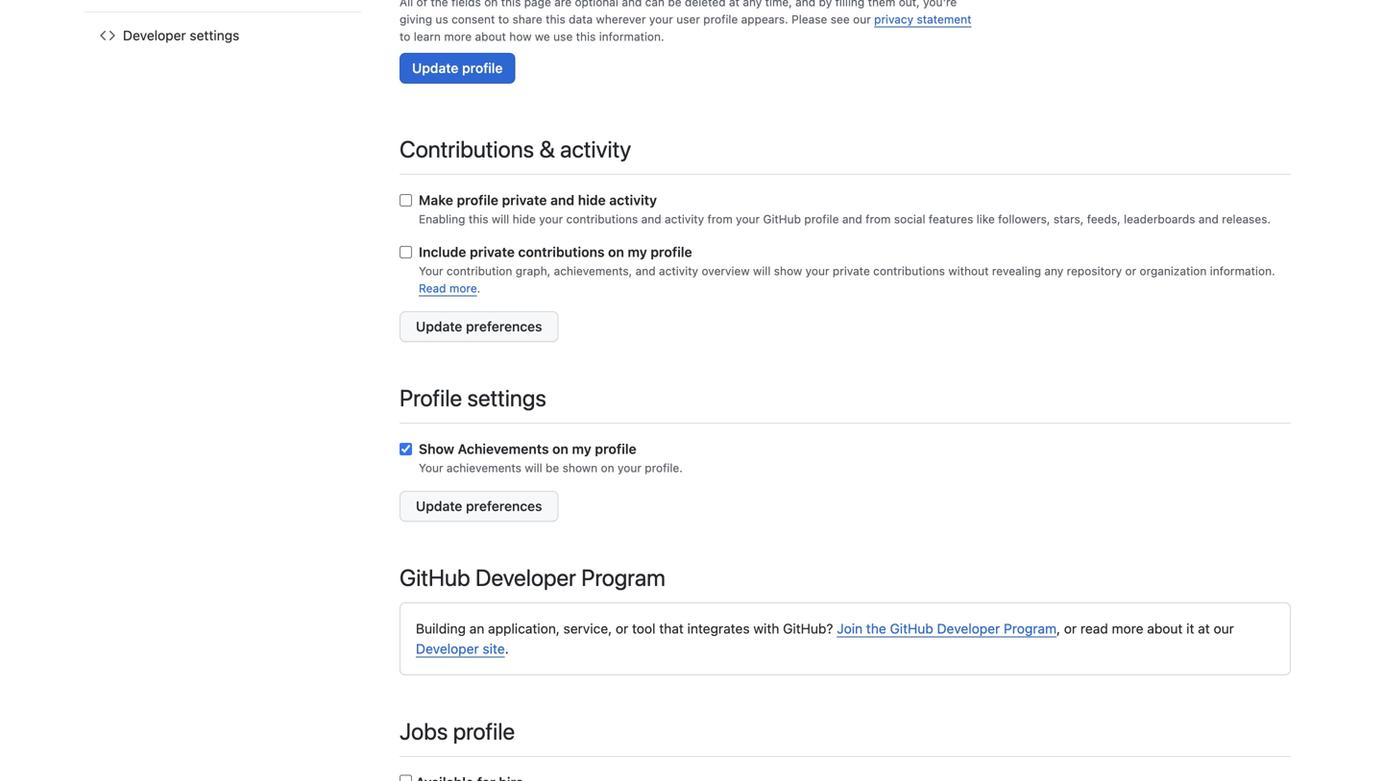 Task type: vqa. For each thing, say whether or not it's contained in the screenshot.
table image
no



Task type: describe. For each thing, give the bounding box(es) containing it.
social
[[894, 212, 926, 226]]

about inside privacy statement to learn more about how we use this information.
[[475, 30, 506, 43]]

make
[[419, 192, 454, 208]]

on right shown
[[601, 461, 615, 475]]

on inside the include private contributions on my profile your contribution graph, achievements, and activity overview will show your private contributions without revealing any repository or               organization information. read more .
[[608, 244, 624, 260]]

about inside the building an application, service, or tool that integrates with github? join the github developer program ,         or read more about it at our developer site .
[[1148, 621, 1183, 637]]

site
[[483, 641, 505, 657]]

all
[[400, 0, 413, 9]]

at inside all of the fields on this page are optional and can be deleted at any                   time, and by filling them out, you're giving us consent to share this                   data wherever your user profile appears. please see our
[[729, 0, 740, 9]]

feeds,
[[1088, 212, 1121, 226]]

github?
[[783, 621, 834, 637]]

profile inside button
[[462, 60, 503, 76]]

my inside the include private contributions on my profile your contribution graph, achievements, and activity overview will show your private contributions without revealing any repository or               organization information. read more .
[[628, 244, 647, 260]]

your up overview
[[736, 212, 760, 226]]

Available for hire checkbox
[[400, 775, 412, 781]]

please
[[792, 12, 828, 26]]

2 vertical spatial private
[[833, 264, 870, 278]]

settings for developer settings
[[190, 27, 240, 43]]

be inside all of the fields on this page are optional and can be deleted at any                   time, and by filling them out, you're giving us consent to share this                   data wherever your user profile appears. please see our
[[668, 0, 682, 9]]

this inside make profile private and hide activity enabling this will hide your contributions and activity from your github profile and from social features like             followers, stars, feeds, leaderboards and releases.
[[469, 212, 489, 226]]

make profile private and hide activity enabling this will hide your contributions and activity from your github profile and from social features like             followers, stars, feeds, leaderboards and releases.
[[419, 192, 1271, 226]]

our inside the building an application, service, or tool that integrates with github? join the github developer program ,         or read more about it at our developer site .
[[1214, 621, 1235, 637]]

stars,
[[1054, 212, 1084, 226]]

your inside show achievements on my profile your achievements will be shown on your profile.
[[618, 461, 642, 475]]

to inside privacy statement to learn more about how we use this information.
[[400, 30, 411, 43]]

&
[[540, 135, 555, 162]]

all of the fields on this page are optional and can be deleted at any                   time, and by filling them out, you're giving us consent to share this                   data wherever your user profile appears. please see our
[[400, 0, 957, 26]]

any inside the include private contributions on my profile your contribution graph, achievements, and activity overview will show your private contributions without revealing any repository or               organization information. read more .
[[1045, 264, 1064, 278]]

contributions & activity
[[400, 135, 632, 162]]

this down are
[[546, 12, 566, 26]]

information. inside privacy statement to learn more about how we use this information.
[[599, 30, 665, 43]]

update for update preferences button within the contributions & activity element
[[416, 318, 463, 334]]

jobs profile
[[400, 718, 515, 745]]

wherever
[[596, 12, 646, 26]]

privacy statement to learn more about how we use this information.
[[400, 12, 972, 43]]

update preferences button inside contributions & activity element
[[400, 311, 559, 342]]

the inside the building an application, service, or tool that integrates with github? join the github developer program ,         or read more about it at our developer site .
[[867, 621, 887, 637]]

graph,
[[516, 264, 551, 278]]

private inside make profile private and hide activity enabling this will hide your contributions and activity from your github profile and from social features like             followers, stars, feeds, leaderboards and releases.
[[502, 192, 547, 208]]

profile settings
[[400, 384, 547, 411]]

,
[[1057, 621, 1061, 637]]

on inside all of the fields on this page are optional and can be deleted at any                   time, and by filling them out, you're giving us consent to share this                   data wherever your user profile appears. please see our
[[485, 0, 498, 9]]

like
[[977, 212, 995, 226]]

building an application, service, or tool that integrates with github? join the github developer program ,         or read more about it at our developer site .
[[416, 621, 1235, 657]]

it
[[1187, 621, 1195, 637]]

more inside the building an application, service, or tool that integrates with github? join the github developer program ,         or read more about it at our developer site .
[[1112, 621, 1144, 637]]

. inside the building an application, service, or tool that integrates with github? join the github developer program ,         or read more about it at our developer site .
[[505, 641, 509, 657]]

update preferences for update preferences button within the the profile settings element
[[416, 498, 542, 514]]

1 horizontal spatial or
[[1065, 621, 1077, 637]]

enabling
[[419, 212, 466, 226]]

include private contributions on my profile your contribution graph, achievements, and activity overview will show your private contributions without revealing any repository or               organization information. read more .
[[419, 244, 1276, 295]]

activity up achievements,
[[610, 192, 657, 208]]

update profile
[[412, 60, 503, 76]]

service,
[[564, 621, 612, 637]]

see
[[831, 12, 850, 26]]

filling
[[836, 0, 865, 9]]

contribution
[[447, 264, 513, 278]]

the inside all of the fields on this page are optional and can be deleted at any                   time, and by filling them out, you're giving us consent to share this                   data wherever your user profile appears. please see our
[[431, 0, 448, 9]]

them
[[868, 0, 896, 9]]

jobs
[[400, 718, 448, 745]]

page
[[524, 0, 551, 9]]

developer settings
[[123, 27, 240, 43]]

with
[[754, 621, 780, 637]]

profile inside the include private contributions on my profile your contribution graph, achievements, and activity overview will show your private contributions without revealing any repository or               organization information. read more .
[[651, 244, 693, 260]]

your inside show achievements on my profile your achievements will be shown on your profile.
[[419, 461, 444, 475]]

0 horizontal spatial or
[[616, 621, 629, 637]]

leaderboards
[[1124, 212, 1196, 226]]

profile inside show achievements on my profile your achievements will be shown on your profile.
[[595, 441, 637, 457]]

will inside the include private contributions on my profile your contribution graph, achievements, and activity overview will show your private contributions without revealing any repository or               organization information. read more .
[[753, 264, 771, 278]]

1 vertical spatial private
[[470, 244, 515, 260]]

this up share
[[501, 0, 521, 9]]

giving
[[400, 12, 432, 26]]

preferences for update preferences button within the contributions & activity element
[[466, 318, 542, 334]]

join the github developer program link
[[837, 621, 1057, 637]]

shown
[[563, 461, 598, 475]]

us
[[436, 12, 448, 26]]

achievements,
[[554, 264, 633, 278]]

use
[[554, 30, 573, 43]]

data
[[569, 12, 593, 26]]

Make profile private and hide activity checkbox
[[400, 194, 412, 207]]

read
[[1081, 621, 1109, 637]]

time,
[[766, 0, 793, 9]]

2 from from the left
[[866, 212, 891, 226]]

show
[[419, 441, 455, 457]]

we
[[535, 30, 550, 43]]

1 horizontal spatial hide
[[578, 192, 606, 208]]

achievements
[[458, 441, 549, 457]]

activity inside the include private contributions on my profile your contribution graph, achievements, and activity overview will show your private contributions without revealing any repository or               organization information. read more .
[[659, 264, 699, 278]]

will inside show achievements on my profile your achievements will be shown on your profile.
[[525, 461, 543, 475]]

2 vertical spatial contributions
[[874, 264, 946, 278]]

overview
[[702, 264, 750, 278]]

will inside make profile private and hide activity enabling this will hide your contributions and activity from your github profile and from social features like             followers, stars, feeds, leaderboards and releases.
[[492, 212, 510, 226]]

more inside the include private contributions on my profile your contribution graph, achievements, and activity overview will show your private contributions without revealing any repository or               organization information. read more .
[[450, 281, 477, 295]]

profile inside all of the fields on this page are optional and can be deleted at any                   time, and by filling them out, you're giving us consent to share this                   data wherever your user profile appears. please see our
[[704, 12, 738, 26]]

by
[[819, 0, 832, 9]]

settings for profile settings
[[467, 384, 547, 411]]

profile.
[[645, 461, 683, 475]]

fields
[[452, 0, 481, 9]]

code image
[[100, 28, 115, 43]]

an
[[470, 621, 485, 637]]

you're
[[924, 0, 957, 9]]

developer left ,
[[937, 621, 1001, 637]]

how
[[510, 30, 532, 43]]



Task type: locate. For each thing, give the bounding box(es) containing it.
optional
[[575, 0, 619, 9]]

1 vertical spatial your
[[419, 461, 444, 475]]

profile settings element
[[400, 439, 1292, 522]]

2 vertical spatial update
[[416, 498, 463, 514]]

0 vertical spatial preferences
[[466, 318, 542, 334]]

0 horizontal spatial be
[[546, 461, 560, 475]]

your left profile.
[[618, 461, 642, 475]]

0 horizontal spatial any
[[743, 0, 762, 9]]

or right repository
[[1126, 264, 1137, 278]]

or right ,
[[1065, 621, 1077, 637]]

consent
[[452, 12, 495, 26]]

information. down releases.
[[1211, 264, 1276, 278]]

github right join
[[890, 621, 934, 637]]

my up achievements,
[[628, 244, 647, 260]]

will left show
[[753, 264, 771, 278]]

are
[[555, 0, 572, 9]]

Include private contributions on my profile checkbox
[[400, 246, 412, 258]]

1 vertical spatial github
[[400, 564, 470, 591]]

read more link
[[419, 281, 477, 295]]

0 horizontal spatial to
[[400, 30, 411, 43]]

1 horizontal spatial at
[[1199, 621, 1211, 637]]

0 horizontal spatial the
[[431, 0, 448, 9]]

at inside the building an application, service, or tool that integrates with github? join the github developer program ,         or read more about it at our developer site .
[[1199, 621, 1211, 637]]

privacy
[[875, 12, 914, 26]]

include
[[419, 244, 466, 260]]

contributions
[[400, 135, 534, 162]]

activity right &
[[560, 135, 632, 162]]

0 vertical spatial about
[[475, 30, 506, 43]]

information.
[[599, 30, 665, 43], [1211, 264, 1276, 278]]

0 vertical spatial your
[[419, 264, 444, 278]]

followers,
[[999, 212, 1051, 226]]

your
[[650, 12, 673, 26], [539, 212, 563, 226], [736, 212, 760, 226], [806, 264, 830, 278], [618, 461, 642, 475]]

1 vertical spatial be
[[546, 461, 560, 475]]

2 preferences from the top
[[466, 498, 542, 514]]

update preferences down the read more link
[[416, 318, 542, 334]]

building
[[416, 621, 466, 637]]

out,
[[899, 0, 920, 9]]

more down consent
[[444, 30, 472, 43]]

0 horizontal spatial will
[[492, 212, 510, 226]]

update preferences button
[[400, 311, 559, 342], [400, 491, 559, 522]]

from left social
[[866, 212, 891, 226]]

preferences
[[466, 318, 542, 334], [466, 498, 542, 514]]

0 vertical spatial at
[[729, 0, 740, 9]]

update preferences button inside the profile settings element
[[400, 491, 559, 522]]

on up consent
[[485, 0, 498, 9]]

hide up achievements,
[[578, 192, 606, 208]]

be
[[668, 0, 682, 9], [546, 461, 560, 475]]

hide
[[578, 192, 606, 208], [513, 212, 536, 226]]

about
[[475, 30, 506, 43], [1148, 621, 1183, 637]]

organization
[[1140, 264, 1207, 278]]

this inside privacy statement to learn more about how we use this information.
[[576, 30, 596, 43]]

1 vertical spatial at
[[1199, 621, 1211, 637]]

at right deleted
[[729, 0, 740, 9]]

to inside all of the fields on this page are optional and can be deleted at any                   time, and by filling them out, you're giving us consent to share this                   data wherever your user profile appears. please see our
[[499, 12, 509, 26]]

0 vertical spatial will
[[492, 212, 510, 226]]

1 vertical spatial update
[[416, 318, 463, 334]]

be inside show achievements on my profile your achievements will be shown on your profile.
[[546, 461, 560, 475]]

0 vertical spatial contributions
[[567, 212, 638, 226]]

0 vertical spatial the
[[431, 0, 448, 9]]

developer right 'code' icon
[[123, 27, 186, 43]]

0 horizontal spatial hide
[[513, 212, 536, 226]]

2 vertical spatial github
[[890, 621, 934, 637]]

0 vertical spatial github
[[763, 212, 802, 226]]

or inside the include private contributions on my profile your contribution graph, achievements, and activity overview will show your private contributions without revealing any repository or               organization information. read more .
[[1126, 264, 1137, 278]]

show achievements on my profile your achievements will be shown on your profile.
[[419, 441, 683, 475]]

about left it
[[1148, 621, 1183, 637]]

this right enabling
[[469, 212, 489, 226]]

1 update preferences from the top
[[416, 318, 542, 334]]

2 vertical spatial more
[[1112, 621, 1144, 637]]

releases.
[[1223, 212, 1271, 226]]

preferences down achievements
[[466, 498, 542, 514]]

update inside contributions & activity element
[[416, 318, 463, 334]]

preferences inside contributions & activity element
[[466, 318, 542, 334]]

update down show
[[416, 498, 463, 514]]

tool
[[632, 621, 656, 637]]

learn
[[414, 30, 441, 43]]

more inside privacy statement to learn more about how we use this information.
[[444, 30, 472, 43]]

0 vertical spatial program
[[582, 564, 666, 591]]

github
[[763, 212, 802, 226], [400, 564, 470, 591], [890, 621, 934, 637]]

that
[[659, 621, 684, 637]]

profile
[[400, 384, 462, 411]]

github up building
[[400, 564, 470, 591]]

this down data
[[576, 30, 596, 43]]

your up read
[[419, 264, 444, 278]]

be left shown
[[546, 461, 560, 475]]

1 horizontal spatial be
[[668, 0, 682, 9]]

show
[[774, 264, 803, 278]]

will
[[492, 212, 510, 226], [753, 264, 771, 278], [525, 461, 543, 475]]

contributions inside make profile private and hide activity enabling this will hide your contributions and activity from your github profile and from social features like             followers, stars, feeds, leaderboards and releases.
[[567, 212, 638, 226]]

2 your from the top
[[419, 461, 444, 475]]

developer down building
[[416, 641, 479, 657]]

my up shown
[[572, 441, 592, 457]]

share
[[513, 12, 543, 26]]

contributions & activity element
[[400, 190, 1292, 342]]

1 vertical spatial settings
[[467, 384, 547, 411]]

0 vertical spatial settings
[[190, 27, 240, 43]]

1 vertical spatial our
[[1214, 621, 1235, 637]]

1 horizontal spatial to
[[499, 12, 509, 26]]

your up graph,
[[539, 212, 563, 226]]

1 vertical spatial information.
[[1211, 264, 1276, 278]]

1 horizontal spatial will
[[525, 461, 543, 475]]

our down filling
[[853, 12, 871, 26]]

your down can in the top of the page
[[650, 12, 673, 26]]

on
[[485, 0, 498, 9], [608, 244, 624, 260], [553, 441, 569, 457], [601, 461, 615, 475]]

1 your from the top
[[419, 264, 444, 278]]

0 horizontal spatial settings
[[190, 27, 240, 43]]

preferences for update preferences button within the the profile settings element
[[466, 498, 542, 514]]

. down contribution
[[477, 281, 481, 295]]

achievements
[[447, 461, 522, 475]]

2 update preferences from the top
[[416, 498, 542, 514]]

github inside make profile private and hide activity enabling this will hide your contributions and activity from your github profile and from social features like             followers, stars, feeds, leaderboards and releases.
[[763, 212, 802, 226]]

update preferences for update preferences button within the contributions & activity element
[[416, 318, 542, 334]]

the right join
[[867, 621, 887, 637]]

0 vertical spatial private
[[502, 192, 547, 208]]

from up overview
[[708, 212, 733, 226]]

private
[[502, 192, 547, 208], [470, 244, 515, 260], [833, 264, 870, 278]]

features
[[929, 212, 974, 226]]

developer settings link
[[92, 20, 354, 51]]

1 horizontal spatial information.
[[1211, 264, 1276, 278]]

github developer program
[[400, 564, 666, 591]]

statement
[[917, 12, 972, 26]]

without
[[949, 264, 989, 278]]

program
[[582, 564, 666, 591], [1004, 621, 1057, 637]]

1 vertical spatial the
[[867, 621, 887, 637]]

profile
[[704, 12, 738, 26], [462, 60, 503, 76], [457, 192, 499, 208], [805, 212, 839, 226], [651, 244, 693, 260], [595, 441, 637, 457], [453, 718, 515, 745]]

1 vertical spatial contributions
[[518, 244, 605, 260]]

1 horizontal spatial the
[[867, 621, 887, 637]]

1 vertical spatial will
[[753, 264, 771, 278]]

user
[[677, 12, 700, 26]]

more right read
[[1112, 621, 1144, 637]]

integrates
[[688, 621, 750, 637]]

activity
[[560, 135, 632, 162], [610, 192, 657, 208], [665, 212, 705, 226], [659, 264, 699, 278]]

or left tool
[[616, 621, 629, 637]]

join
[[837, 621, 863, 637]]

1 horizontal spatial my
[[628, 244, 647, 260]]

application,
[[488, 621, 560, 637]]

read
[[419, 281, 446, 295]]

will down 'achievements'
[[525, 461, 543, 475]]

0 horizontal spatial my
[[572, 441, 592, 457]]

more down contribution
[[450, 281, 477, 295]]

github inside the building an application, service, or tool that integrates with github? join the github developer program ,         or read more about it at our developer site .
[[890, 621, 934, 637]]

2 vertical spatial will
[[525, 461, 543, 475]]

revealing
[[993, 264, 1042, 278]]

0 horizontal spatial github
[[400, 564, 470, 591]]

2 horizontal spatial or
[[1126, 264, 1137, 278]]

hide up graph,
[[513, 212, 536, 226]]

your inside the include private contributions on my profile your contribution graph, achievements, and activity overview will show your private contributions without revealing any repository or               organization information. read more .
[[806, 264, 830, 278]]

program inside the building an application, service, or tool that integrates with github? join the github developer program ,         or read more about it at our developer site .
[[1004, 621, 1057, 637]]

to down giving
[[400, 30, 411, 43]]

any
[[743, 0, 762, 9], [1045, 264, 1064, 278]]

0 vertical spatial be
[[668, 0, 682, 9]]

repository
[[1067, 264, 1123, 278]]

0 vertical spatial our
[[853, 12, 871, 26]]

be right can in the top of the page
[[668, 0, 682, 9]]

program up tool
[[582, 564, 666, 591]]

1 vertical spatial any
[[1045, 264, 1064, 278]]

to left share
[[499, 12, 509, 26]]

of
[[417, 0, 428, 9]]

1 horizontal spatial from
[[866, 212, 891, 226]]

update profile button
[[400, 53, 516, 84]]

0 vertical spatial update preferences button
[[400, 311, 559, 342]]

update preferences button down achievements
[[400, 491, 559, 522]]

1 horizontal spatial program
[[1004, 621, 1057, 637]]

2 horizontal spatial github
[[890, 621, 934, 637]]

our
[[853, 12, 871, 26], [1214, 621, 1235, 637]]

contributions
[[567, 212, 638, 226], [518, 244, 605, 260], [874, 264, 946, 278]]

0 horizontal spatial program
[[582, 564, 666, 591]]

contributions up graph,
[[518, 244, 605, 260]]

will up contribution
[[492, 212, 510, 226]]

developer up application,
[[476, 564, 577, 591]]

can
[[645, 0, 665, 9]]

private up contribution
[[470, 244, 515, 260]]

update for update preferences button within the the profile settings element
[[416, 498, 463, 514]]

developer site link
[[416, 641, 505, 657]]

update preferences inside contributions & activity element
[[416, 318, 542, 334]]

the
[[431, 0, 448, 9], [867, 621, 887, 637]]

update down 'learn'
[[412, 60, 459, 76]]

and inside the include private contributions on my profile your contribution graph, achievements, and activity overview will show your private contributions without revealing any repository or               organization information. read more .
[[636, 264, 656, 278]]

1 from from the left
[[708, 212, 733, 226]]

0 vertical spatial .
[[477, 281, 481, 295]]

my
[[628, 244, 647, 260], [572, 441, 592, 457]]

0 vertical spatial any
[[743, 0, 762, 9]]

2 update preferences button from the top
[[400, 491, 559, 522]]

github up show
[[763, 212, 802, 226]]

. down application,
[[505, 641, 509, 657]]

1 vertical spatial about
[[1148, 621, 1183, 637]]

update inside the profile settings element
[[416, 498, 463, 514]]

0 vertical spatial update preferences
[[416, 318, 542, 334]]

0 vertical spatial my
[[628, 244, 647, 260]]

1 vertical spatial my
[[572, 441, 592, 457]]

0 horizontal spatial at
[[729, 0, 740, 9]]

update preferences inside the profile settings element
[[416, 498, 542, 514]]

deleted
[[685, 0, 726, 9]]

1 update preferences button from the top
[[400, 311, 559, 342]]

my inside show achievements on my profile your achievements will be shown on your profile.
[[572, 441, 592, 457]]

to
[[499, 12, 509, 26], [400, 30, 411, 43]]

1 vertical spatial to
[[400, 30, 411, 43]]

0 horizontal spatial .
[[477, 281, 481, 295]]

your right show
[[806, 264, 830, 278]]

. inside the include private contributions on my profile your contribution graph, achievements, and activity overview will show your private contributions without revealing any repository or               organization information. read more .
[[477, 281, 481, 295]]

1 horizontal spatial our
[[1214, 621, 1235, 637]]

0 horizontal spatial about
[[475, 30, 506, 43]]

about down consent
[[475, 30, 506, 43]]

1 vertical spatial more
[[450, 281, 477, 295]]

0 horizontal spatial our
[[853, 12, 871, 26]]

update
[[412, 60, 459, 76], [416, 318, 463, 334], [416, 498, 463, 514]]

activity left overview
[[659, 264, 699, 278]]

your inside all of the fields on this page are optional and can be deleted at any                   time, and by filling them out, you're giving us consent to share this                   data wherever your user profile appears. please see our
[[650, 12, 673, 26]]

private down make profile private and hide activity enabling this will hide your contributions and activity from your github profile and from social features like             followers, stars, feeds, leaderboards and releases.
[[833, 264, 870, 278]]

1 vertical spatial update preferences
[[416, 498, 542, 514]]

1 horizontal spatial settings
[[467, 384, 547, 411]]

1 preferences from the top
[[466, 318, 542, 334]]

2 horizontal spatial will
[[753, 264, 771, 278]]

program left read
[[1004, 621, 1057, 637]]

appears.
[[742, 12, 789, 26]]

1 vertical spatial update preferences button
[[400, 491, 559, 522]]

preferences inside the profile settings element
[[466, 498, 542, 514]]

and
[[622, 0, 642, 9], [796, 0, 816, 9], [551, 192, 575, 208], [642, 212, 662, 226], [843, 212, 863, 226], [1199, 212, 1219, 226], [636, 264, 656, 278]]

0 horizontal spatial information.
[[599, 30, 665, 43]]

1 vertical spatial .
[[505, 641, 509, 657]]

1 vertical spatial program
[[1004, 621, 1057, 637]]

contributions down social
[[874, 264, 946, 278]]

update down read
[[416, 318, 463, 334]]

0 horizontal spatial from
[[708, 212, 733, 226]]

any right revealing on the top of page
[[1045, 264, 1064, 278]]

any inside all of the fields on this page are optional and can be deleted at any                   time, and by filling them out, you're giving us consent to share this                   data wherever your user profile appears. please see our
[[743, 0, 762, 9]]

information. inside the include private contributions on my profile your contribution graph, achievements, and activity overview will show your private contributions without revealing any repository or               organization information. read more .
[[1211, 264, 1276, 278]]

any up appears.
[[743, 0, 762, 9]]

1 horizontal spatial about
[[1148, 621, 1183, 637]]

privacy statement link
[[875, 12, 972, 26]]

on up shown
[[553, 441, 569, 457]]

0 vertical spatial update
[[412, 60, 459, 76]]

preferences down contribution
[[466, 318, 542, 334]]

your down show
[[419, 461, 444, 475]]

information. down wherever at the left top of the page
[[599, 30, 665, 43]]

1 horizontal spatial any
[[1045, 264, 1064, 278]]

from
[[708, 212, 733, 226], [866, 212, 891, 226]]

0 vertical spatial to
[[499, 12, 509, 26]]

Show Achievements on my profile checkbox
[[400, 443, 412, 455]]

this
[[501, 0, 521, 9], [546, 12, 566, 26], [576, 30, 596, 43], [469, 212, 489, 226]]

1 horizontal spatial github
[[763, 212, 802, 226]]

1 vertical spatial hide
[[513, 212, 536, 226]]

the up us
[[431, 0, 448, 9]]

settings inside developer settings link
[[190, 27, 240, 43]]

activity up overview
[[665, 212, 705, 226]]

contributions up achievements,
[[567, 212, 638, 226]]

update preferences down achievements
[[416, 498, 542, 514]]

0 vertical spatial hide
[[578, 192, 606, 208]]

0 vertical spatial more
[[444, 30, 472, 43]]

1 vertical spatial preferences
[[466, 498, 542, 514]]

0 vertical spatial information.
[[599, 30, 665, 43]]

your inside the include private contributions on my profile your contribution graph, achievements, and activity overview will show your private contributions without revealing any repository or               organization information. read more .
[[419, 264, 444, 278]]

our right it
[[1214, 621, 1235, 637]]

private down the contributions & activity
[[502, 192, 547, 208]]

update preferences button down the read more link
[[400, 311, 559, 342]]

on up achievements,
[[608, 244, 624, 260]]

at right it
[[1199, 621, 1211, 637]]

our inside all of the fields on this page are optional and can be deleted at any                   time, and by filling them out, you're giving us consent to share this                   data wherever your user profile appears. please see our
[[853, 12, 871, 26]]

1 horizontal spatial .
[[505, 641, 509, 657]]



